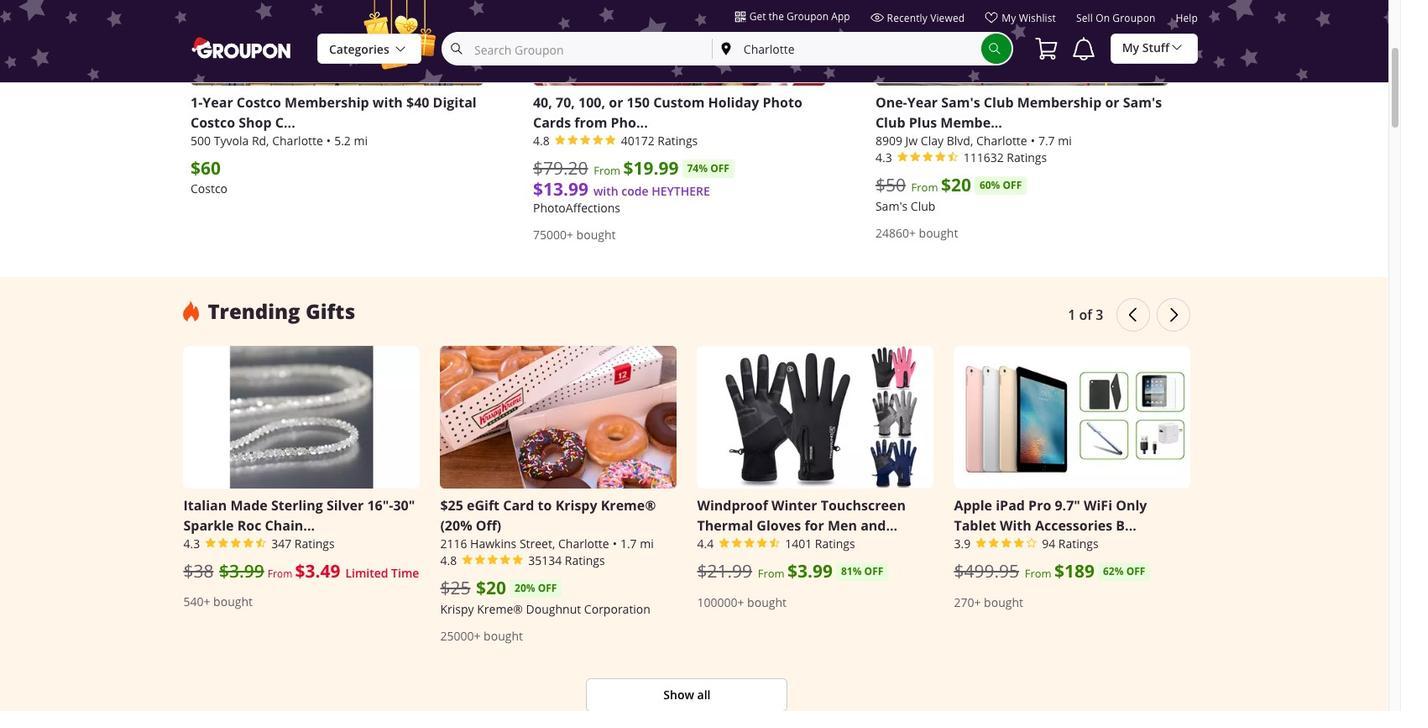 Task type: describe. For each thing, give the bounding box(es) containing it.
blvd,
[[947, 133, 974, 148]]

$499.95
[[954, 560, 1020, 583]]

$50
[[876, 173, 906, 196]]

apple
[[954, 497, 993, 515]]

100,
[[579, 93, 606, 112]]

the
[[769, 9, 784, 23]]

b...
[[1116, 517, 1137, 535]]

$499.95 from $189 62% off
[[954, 560, 1146, 584]]

off for $25
[[538, 581, 557, 596]]

categories button
[[317, 34, 422, 65]]

Search Groupon search field
[[443, 34, 712, 64]]

100000+
[[697, 595, 744, 611]]

75000+ bought
[[533, 227, 616, 243]]

20% off
[[515, 581, 557, 596]]

pro
[[1029, 497, 1052, 515]]

from
[[575, 113, 608, 132]]

94 ratings
[[1042, 536, 1099, 552]]

sell on groupon link
[[1077, 11, 1156, 31]]

my for my stuff
[[1123, 39, 1140, 55]]

year for $60
[[203, 93, 233, 112]]

$79.20
[[533, 156, 588, 180]]

digital
[[433, 93, 477, 112]]

30"
[[393, 497, 415, 515]]

bought for 270+ bought
[[984, 595, 1024, 611]]

62%
[[1104, 565, 1124, 579]]

4.8 for 40172 ratings
[[533, 133, 550, 148]]

rd,
[[252, 133, 269, 148]]

shop
[[239, 113, 272, 132]]

groupon for on
[[1113, 11, 1156, 24]]

bought for 25000+ bought
[[484, 628, 523, 644]]

ratings for $38
[[295, 536, 335, 552]]

347 ratings
[[271, 536, 335, 552]]

sparkle
[[183, 517, 234, 535]]

7.7
[[1039, 133, 1055, 148]]

sell
[[1077, 11, 1093, 24]]

limited
[[346, 565, 388, 581]]

my for my wishlist
[[1002, 11, 1017, 24]]

$13.99 with code heythere photoaffections
[[533, 177, 710, 216]]

my stuff button
[[1111, 33, 1198, 64]]

$25 for $25
[[440, 576, 471, 600]]

$21.99
[[697, 560, 753, 583]]

with inside '$13.99 with code heythere photoaffections'
[[594, 183, 619, 199]]

groupon image
[[191, 36, 294, 59]]

egift
[[467, 497, 500, 515]]

1-
[[191, 93, 203, 112]]

membership inside one-year sam's club membership or sam's club plus membe... 8909 jw clay blvd, charlotte • 7.7 mi
[[1018, 93, 1102, 112]]

accessories
[[1035, 517, 1113, 535]]

mi inside $25 egift card to krispy kreme® (20% off) 2116 hawkins street, charlotte • 1.7 mi
[[640, 536, 654, 552]]

from for $19.99
[[594, 163, 621, 178]]

heythere
[[652, 183, 710, 199]]

get
[[750, 9, 766, 23]]

2116
[[440, 536, 467, 552]]

1401 ratings
[[785, 536, 856, 552]]

sterling
[[271, 497, 323, 515]]

for
[[805, 517, 825, 535]]

ratings for $21.99
[[815, 536, 856, 552]]

$40
[[406, 93, 430, 112]]

24860+
[[876, 225, 916, 241]]

membe...
[[941, 113, 1003, 132]]

search image
[[988, 42, 1002, 55]]

tablet
[[954, 517, 997, 535]]

search element
[[982, 34, 1012, 64]]

3
[[1096, 306, 1104, 324]]

groupon for the
[[787, 9, 829, 23]]

0 vertical spatial costco
[[237, 93, 281, 112]]

1 horizontal spatial sam's
[[942, 93, 981, 112]]

or inside one-year sam's club membership or sam's club plus membe... 8909 jw clay blvd, charlotte • 7.7 mi
[[1106, 93, 1120, 112]]

trending gifts
[[208, 297, 355, 325]]

ratings for $499.95
[[1059, 536, 1099, 552]]

1.7
[[621, 536, 637, 552]]

hawkins
[[470, 536, 517, 552]]

of
[[1080, 306, 1093, 324]]

from $3.49 limited time
[[268, 560, 419, 584]]

holiday
[[708, 93, 759, 112]]

270+ bought
[[954, 595, 1024, 611]]

$13.99
[[533, 177, 589, 201]]

from for $3.49
[[268, 567, 293, 581]]

5.2
[[334, 133, 351, 148]]

cards
[[533, 113, 571, 132]]

0 horizontal spatial sam's
[[876, 198, 908, 214]]

from inside $21.99 from $3.99 81% off
[[758, 566, 785, 581]]

get the groupon app
[[750, 9, 850, 23]]

mi inside 1-year costco membership with $40 digital costco shop c... 500 tyvola rd, charlotte • 5.2 mi $60 costco
[[354, 133, 368, 148]]

2 horizontal spatial sam's
[[1123, 93, 1162, 112]]

jw
[[906, 133, 918, 148]]

ratings for $79.20
[[658, 133, 698, 148]]

20%
[[515, 581, 535, 596]]

recently viewed
[[887, 11, 965, 24]]

25000+
[[440, 628, 481, 644]]

pho...
[[611, 113, 648, 132]]

111632 ratings
[[964, 149, 1047, 165]]

74%
[[687, 161, 708, 175]]

500
[[191, 133, 211, 148]]

charlotte inside 1-year costco membership with $40 digital costco shop c... 500 tyvola rd, charlotte • 5.2 mi $60 costco
[[272, 133, 323, 148]]

$25 for $25 egift card to krispy kreme® (20% off) 2116 hawkins street, charlotte • 1.7 mi
[[440, 497, 463, 515]]

Search Groupon search field
[[442, 32, 1013, 66]]

apple ipad pro 9.7" wifi only tablet with accessories b...
[[954, 497, 1148, 535]]

8909
[[876, 133, 903, 148]]

2 horizontal spatial club
[[984, 93, 1014, 112]]

card
[[503, 497, 535, 515]]

• inside 1-year costco membership with $40 digital costco shop c... 500 tyvola rd, charlotte • 5.2 mi $60 costco
[[327, 133, 331, 148]]

1 vertical spatial costco
[[191, 113, 235, 132]]

(20%
[[440, 517, 472, 535]]

charlotte inside $25 egift card to krispy kreme® (20% off) 2116 hawkins street, charlotte • 1.7 mi
[[558, 536, 609, 552]]

silver
[[327, 497, 364, 515]]

16"-
[[367, 497, 393, 515]]

off for $50
[[1003, 178, 1022, 192]]

photo
[[763, 93, 803, 112]]

app
[[832, 9, 850, 23]]

4.3 for 347 ratings
[[183, 536, 200, 552]]

60%
[[980, 178, 1001, 192]]

only
[[1116, 497, 1148, 515]]

1401
[[785, 536, 812, 552]]

40172
[[621, 133, 655, 148]]

25000+ bought
[[440, 628, 523, 644]]

one-
[[876, 93, 908, 112]]

chain...
[[265, 517, 315, 535]]



Task type: vqa. For each thing, say whether or not it's contained in the screenshot.
'250+ viewed today'
no



Task type: locate. For each thing, give the bounding box(es) containing it.
off up the krispy kreme® doughnut corporation
[[538, 581, 557, 596]]

club up membe...
[[984, 93, 1014, 112]]

membership inside 1-year costco membership with $40 digital costco shop c... 500 tyvola rd, charlotte • 5.2 mi $60 costco
[[285, 93, 369, 112]]

year inside 1-year costco membership with $40 digital costco shop c... 500 tyvola rd, charlotte • 5.2 mi $60 costco
[[203, 93, 233, 112]]

mi right 1.7
[[640, 536, 654, 552]]

2 vertical spatial costco
[[191, 180, 228, 196]]

show all
[[664, 687, 711, 703]]

$38
[[183, 560, 214, 583]]

men
[[828, 517, 857, 535]]

0 horizontal spatial krispy
[[440, 602, 474, 618]]

my
[[1002, 11, 1017, 24], [1123, 39, 1140, 55]]

with
[[373, 93, 403, 112], [594, 183, 619, 199]]

my inside button
[[1123, 39, 1140, 55]]

off right 60%
[[1003, 178, 1022, 192]]

$60
[[191, 156, 221, 180]]

0 horizontal spatial my
[[1002, 11, 1017, 24]]

2 horizontal spatial charlotte
[[977, 133, 1028, 148]]

clay
[[921, 133, 944, 148]]

1 horizontal spatial krispy
[[556, 497, 598, 515]]

windproof winter touchscreen thermal gloves for men and...
[[697, 497, 906, 535]]

4.8 for 35134 ratings
[[440, 553, 457, 569]]

off inside $21.99 from $3.99 81% off
[[865, 565, 884, 579]]

4.4
[[697, 536, 714, 552]]

4.3 for 111632 ratings
[[876, 149, 892, 165]]

off inside $499.95 from $189 62% off
[[1127, 565, 1146, 579]]

4.8 down cards
[[533, 133, 550, 148]]

2 horizontal spatial mi
[[1058, 133, 1072, 148]]

3.9
[[954, 536, 971, 552]]

off for $79.20
[[711, 161, 730, 175]]

from
[[594, 163, 621, 178], [912, 180, 939, 195], [758, 566, 785, 581], [1025, 566, 1052, 581], [268, 567, 293, 581]]

ipad
[[996, 497, 1025, 515]]

$25 up (20%
[[440, 497, 463, 515]]

charlotte
[[272, 133, 323, 148], [977, 133, 1028, 148], [558, 536, 609, 552]]

club up 24860+ bought
[[911, 198, 936, 214]]

notifications inbox image
[[1071, 35, 1097, 62]]

or
[[609, 93, 624, 112], [1106, 93, 1120, 112]]

0 horizontal spatial kreme®
[[477, 602, 523, 618]]

1 vertical spatial krispy
[[440, 602, 474, 618]]

0 horizontal spatial club
[[876, 113, 906, 132]]

111632
[[964, 149, 1004, 165]]

from for $20
[[912, 180, 939, 195]]

recently
[[887, 11, 928, 24]]

bought down $21.99 from $3.99 81% off
[[748, 595, 787, 611]]

my stuff
[[1123, 39, 1170, 55]]

bought for 75000+ bought
[[577, 227, 616, 243]]

• inside $25 egift card to krispy kreme® (20% off) 2116 hawkins street, charlotte • 1.7 mi
[[613, 536, 617, 552]]

from $19.99
[[594, 156, 679, 180]]

groupon
[[787, 9, 829, 23], [1113, 11, 1156, 24]]

off)
[[476, 517, 502, 535]]

0 vertical spatial 4.3
[[876, 149, 892, 165]]

bought right 25000+
[[484, 628, 523, 644]]

from up sam's club
[[912, 180, 939, 195]]

1 vertical spatial 4.3
[[183, 536, 200, 552]]

ratings down 7.7
[[1007, 149, 1047, 165]]

ratings right the 35134
[[565, 553, 605, 569]]

35134 ratings
[[528, 553, 605, 569]]

2 horizontal spatial •
[[1031, 133, 1035, 148]]

2 membership from the left
[[1018, 93, 1102, 112]]

1 horizontal spatial 4.8
[[533, 133, 550, 148]]

$3.99 down the 1401 ratings
[[788, 560, 833, 584]]

charlotte up '111632 ratings'
[[977, 133, 1028, 148]]

krispy inside $25 egift card to krispy kreme® (20% off) 2116 hawkins street, charlotte • 1.7 mi
[[556, 497, 598, 515]]

off right 81%
[[865, 565, 884, 579]]

categories
[[329, 41, 389, 57]]

membership
[[285, 93, 369, 112], [1018, 93, 1102, 112]]

from down the 347
[[268, 567, 293, 581]]

2 $25 from the top
[[440, 576, 471, 600]]

bought down sam's club
[[919, 225, 959, 241]]

1 membership from the left
[[285, 93, 369, 112]]

bought right 540+
[[213, 594, 253, 610]]

mi inside one-year sam's club membership or sam's club plus membe... 8909 jw clay blvd, charlotte • 7.7 mi
[[1058, 133, 1072, 148]]

year up plus
[[908, 93, 938, 112]]

sam's down $50
[[876, 198, 908, 214]]

$25 inside $25 egift card to krispy kreme® (20% off) 2116 hawkins street, charlotte • 1.7 mi
[[440, 497, 463, 515]]

1 horizontal spatial kreme®
[[601, 497, 656, 515]]

0 horizontal spatial year
[[203, 93, 233, 112]]

1 horizontal spatial membership
[[1018, 93, 1102, 112]]

1-year costco membership with $40 digital costco shop c... 500 tyvola rd, charlotte • 5.2 mi $60 costco
[[191, 93, 477, 196]]

krispy up 25000+
[[440, 602, 474, 618]]

• left 1.7
[[613, 536, 617, 552]]

ratings up $3.49
[[295, 536, 335, 552]]

0 horizontal spatial 4.8
[[440, 553, 457, 569]]

$20 left 60%
[[941, 173, 972, 197]]

tyvola
[[214, 133, 249, 148]]

from down 94
[[1025, 566, 1052, 581]]

bought for 540+ bought
[[213, 594, 253, 610]]

2 vertical spatial club
[[911, 198, 936, 214]]

show all link
[[587, 679, 788, 711]]

• left 5.2
[[327, 133, 331, 148]]

0 horizontal spatial •
[[327, 133, 331, 148]]

540+ bought
[[183, 594, 253, 610]]

kreme® inside $25 egift card to krispy kreme® (20% off) 2116 hawkins street, charlotte • 1.7 mi
[[601, 497, 656, 515]]

1 horizontal spatial mi
[[640, 536, 654, 552]]

0 vertical spatial my
[[1002, 11, 1017, 24]]

0 vertical spatial $25
[[440, 497, 463, 515]]

groupon inside button
[[787, 9, 829, 23]]

windproof
[[697, 497, 768, 515]]

1 year from the left
[[203, 93, 233, 112]]

mi right 7.7
[[1058, 133, 1072, 148]]

roc
[[237, 517, 262, 535]]

help
[[1176, 11, 1198, 24]]

1 horizontal spatial or
[[1106, 93, 1120, 112]]

ratings down 40, 70, 100, or 150 custom holiday photo cards from pho...
[[658, 133, 698, 148]]

1 vertical spatial my
[[1123, 39, 1140, 55]]

groupon right the
[[787, 9, 829, 23]]

0 horizontal spatial $3.99
[[219, 560, 264, 583]]

1 horizontal spatial with
[[594, 183, 619, 199]]

my left wishlist
[[1002, 11, 1017, 24]]

1 of 3
[[1068, 306, 1104, 324]]

540+
[[183, 594, 210, 610]]

2 or from the left
[[1106, 93, 1120, 112]]

viewed
[[931, 11, 965, 24]]

from inside from $19.99
[[594, 163, 621, 178]]

charlotte inside one-year sam's club membership or sam's club plus membe... 8909 jw clay blvd, charlotte • 7.7 mi
[[977, 133, 1028, 148]]

1 vertical spatial club
[[876, 113, 906, 132]]

costco down 500
[[191, 180, 228, 196]]

stuff
[[1143, 39, 1170, 55]]

bought down photoaffections on the top left
[[577, 227, 616, 243]]

wishlist
[[1019, 11, 1057, 24]]

krispy kreme® doughnut corporation
[[440, 602, 651, 618]]

$20 left 20%
[[476, 576, 506, 601]]

year up "tyvola"
[[203, 93, 233, 112]]

italian made sterling silver 16"-30" sparkle roc chain...
[[183, 497, 415, 535]]

1 vertical spatial kreme®
[[477, 602, 523, 618]]

gloves
[[757, 517, 801, 535]]

1 horizontal spatial groupon
[[1113, 11, 1156, 24]]

bought for 100000+ bought
[[748, 595, 787, 611]]

from inside $499.95 from $189 62% off
[[1025, 566, 1052, 581]]

0 vertical spatial $20
[[941, 173, 972, 197]]

1
[[1068, 306, 1076, 324]]

my left stuff
[[1123, 39, 1140, 55]]

show
[[664, 687, 694, 703]]

off right the 62%
[[1127, 565, 1146, 579]]

or inside 40, 70, 100, or 150 custom holiday photo cards from pho...
[[609, 93, 624, 112]]

1 $25 from the top
[[440, 497, 463, 515]]

$25 down 2116
[[440, 576, 471, 600]]

from up 100000+ bought
[[758, 566, 785, 581]]

costco up 500
[[191, 113, 235, 132]]

40,
[[533, 93, 552, 112]]

1 horizontal spatial $20
[[941, 173, 972, 197]]

0 vertical spatial krispy
[[556, 497, 598, 515]]

4.3 down sparkle
[[183, 536, 200, 552]]

with
[[1000, 517, 1032, 535]]

costco
[[237, 93, 281, 112], [191, 113, 235, 132], [191, 180, 228, 196]]

krispy right to
[[556, 497, 598, 515]]

60% off
[[980, 178, 1022, 192]]

1 horizontal spatial •
[[613, 536, 617, 552]]

0 horizontal spatial or
[[609, 93, 624, 112]]

0 horizontal spatial membership
[[285, 93, 369, 112]]

0 vertical spatial club
[[984, 93, 1014, 112]]

year for mi
[[908, 93, 938, 112]]

touchscreen
[[821, 497, 906, 515]]

$25
[[440, 497, 463, 515], [440, 576, 471, 600]]

0 horizontal spatial with
[[373, 93, 403, 112]]

1 vertical spatial $25
[[440, 576, 471, 600]]

custom
[[654, 93, 705, 112]]

4.8 down 2116
[[440, 553, 457, 569]]

membership up 7.7
[[1018, 93, 1102, 112]]

with left code
[[594, 183, 619, 199]]

$21.99 from $3.99 81% off
[[697, 560, 884, 584]]

0 vertical spatial with
[[373, 93, 403, 112]]

0 horizontal spatial $20
[[476, 576, 506, 601]]

1 horizontal spatial $3.99
[[788, 560, 833, 584]]

membership up 5.2
[[285, 93, 369, 112]]

bought for 24860+ bought
[[919, 225, 959, 241]]

1 $3.99 from the left
[[219, 560, 264, 583]]

mi right 5.2
[[354, 133, 368, 148]]

charlotte up 35134 ratings
[[558, 536, 609, 552]]

from inside the from $20
[[912, 180, 939, 195]]

get the groupon app button
[[735, 8, 850, 24]]

• inside one-year sam's club membership or sam's club plus membe... 8909 jw clay blvd, charlotte • 7.7 mi
[[1031, 133, 1035, 148]]

4.3 down '8909'
[[876, 149, 892, 165]]

plus
[[909, 113, 937, 132]]

charlotte down c...
[[272, 133, 323, 148]]

Charlotte search field
[[713, 34, 982, 64]]

40172 ratings
[[621, 133, 698, 148]]

off right 74% on the top
[[711, 161, 730, 175]]

ratings down accessories on the right bottom of page
[[1059, 536, 1099, 552]]

0 horizontal spatial charlotte
[[272, 133, 323, 148]]

club
[[984, 93, 1014, 112], [876, 113, 906, 132], [911, 198, 936, 214]]

kreme® up 25000+ bought
[[477, 602, 523, 618]]

or down my stuff button
[[1106, 93, 1120, 112]]

1 vertical spatial $20
[[476, 576, 506, 601]]

wifi
[[1084, 497, 1113, 515]]

sam's
[[942, 93, 981, 112], [1123, 93, 1162, 112], [876, 198, 908, 214]]

sam's down my stuff
[[1123, 93, 1162, 112]]

club up '8909'
[[876, 113, 906, 132]]

c...
[[275, 113, 295, 132]]

0 horizontal spatial mi
[[354, 133, 368, 148]]

1 vertical spatial 4.8
[[440, 553, 457, 569]]

costco up the shop
[[237, 93, 281, 112]]

corporation
[[584, 602, 651, 618]]

off
[[711, 161, 730, 175], [1003, 178, 1022, 192], [865, 565, 884, 579], [1127, 565, 1146, 579], [538, 581, 557, 596]]

1 vertical spatial with
[[594, 183, 619, 199]]

0 vertical spatial kreme®
[[601, 497, 656, 515]]

1 horizontal spatial club
[[911, 198, 936, 214]]

270+
[[954, 595, 981, 611]]

$189
[[1055, 560, 1095, 584]]

0 horizontal spatial groupon
[[787, 9, 829, 23]]

ratings down men
[[815, 536, 856, 552]]

sam's up membe...
[[942, 93, 981, 112]]

with left $40
[[373, 93, 403, 112]]

with inside 1-year costco membership with $40 digital costco shop c... 500 tyvola rd, charlotte • 5.2 mi $60 costco
[[373, 93, 403, 112]]

1 horizontal spatial year
[[908, 93, 938, 112]]

40, 70, 100, or 150 custom holiday photo cards from pho...
[[533, 93, 803, 132]]

from inside from $3.49 limited time
[[268, 567, 293, 581]]

kreme®
[[601, 497, 656, 515], [477, 602, 523, 618]]

time
[[391, 565, 419, 581]]

recently viewed link
[[871, 11, 965, 31]]

from left $19.99
[[594, 163, 621, 178]]

year inside one-year sam's club membership or sam's club plus membe... 8909 jw clay blvd, charlotte • 7.7 mi
[[908, 93, 938, 112]]

70,
[[556, 93, 575, 112]]

groupon right the "on"
[[1113, 11, 1156, 24]]

1 horizontal spatial charlotte
[[558, 536, 609, 552]]

bought down $499.95
[[984, 595, 1024, 611]]

1 horizontal spatial my
[[1123, 39, 1140, 55]]

1 or from the left
[[609, 93, 624, 112]]

2 $3.99 from the left
[[788, 560, 833, 584]]

or left 150
[[609, 93, 624, 112]]

$3.99 up the 540+ bought
[[219, 560, 264, 583]]

0 horizontal spatial 4.3
[[183, 536, 200, 552]]

kreme® up 1.7
[[601, 497, 656, 515]]

75000+
[[533, 227, 574, 243]]

2 year from the left
[[908, 93, 938, 112]]

1 horizontal spatial 4.3
[[876, 149, 892, 165]]

code
[[622, 183, 649, 199]]

my wishlist link
[[985, 11, 1057, 31]]

0 vertical spatial 4.8
[[533, 133, 550, 148]]

$3.49
[[295, 560, 340, 584]]

• left 7.7
[[1031, 133, 1035, 148]]



